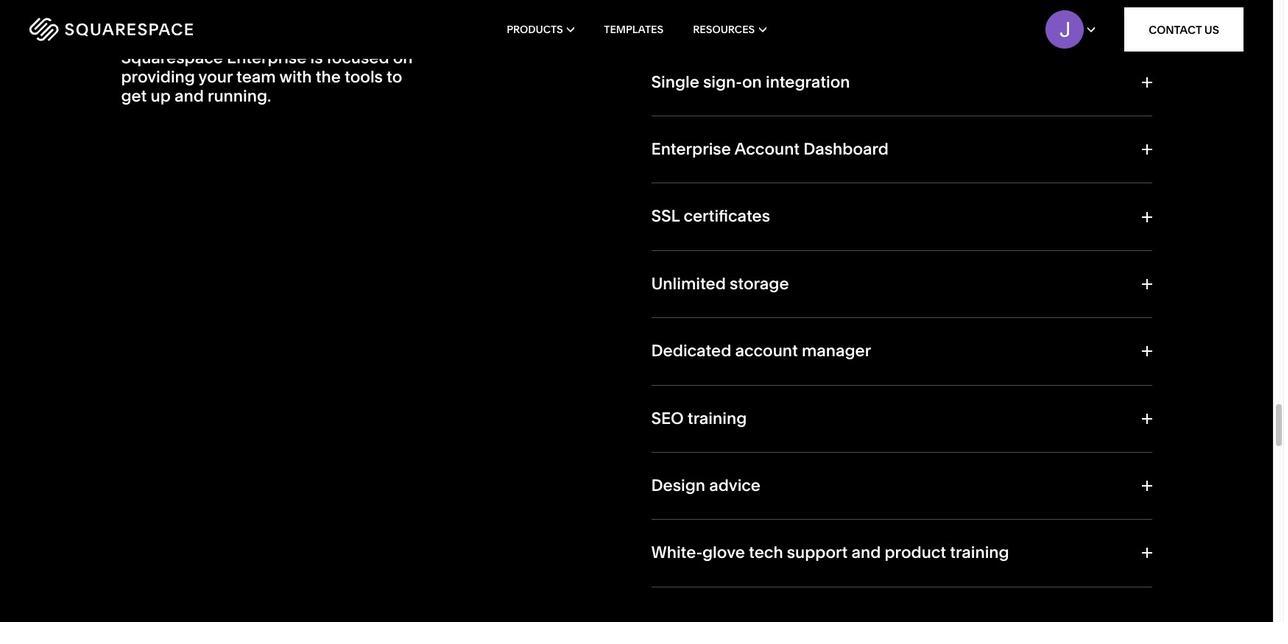 Task type: locate. For each thing, give the bounding box(es) containing it.
your
[[198, 67, 233, 87]]

white-glove tech support and product training
[[651, 543, 1009, 563]]

manager
[[802, 341, 871, 361]]

0 vertical spatial enterprise
[[227, 48, 307, 67]]

1 horizontal spatial training
[[950, 543, 1009, 563]]

white-
[[651, 543, 703, 563]]

resources button
[[693, 0, 766, 59]]

is
[[310, 48, 323, 67]]

sign-
[[703, 72, 742, 92]]

enterprise down single
[[651, 139, 731, 159]]

and right support
[[852, 543, 881, 563]]

on
[[393, 48, 413, 67], [742, 72, 762, 92]]

seo
[[651, 408, 684, 428]]

0 horizontal spatial on
[[393, 48, 413, 67]]

and right up
[[174, 86, 204, 106]]

1 vertical spatial training
[[950, 543, 1009, 563]]

providing
[[121, 67, 195, 87]]

1 vertical spatial and
[[852, 543, 881, 563]]

account
[[735, 341, 798, 361]]

support
[[787, 543, 848, 563]]

0 vertical spatial and
[[174, 86, 204, 106]]

account
[[734, 139, 800, 159]]

contact us link
[[1125, 7, 1244, 52]]

unlimited
[[651, 274, 726, 294]]

training
[[688, 408, 747, 428], [950, 543, 1009, 563]]

1 horizontal spatial enterprise
[[651, 139, 731, 159]]

enterprise
[[227, 48, 307, 67], [651, 139, 731, 159]]

ssl
[[651, 206, 680, 226]]

with
[[279, 67, 312, 87]]

and
[[174, 86, 204, 106], [852, 543, 881, 563]]

contact us
[[1149, 22, 1219, 36]]

advice
[[709, 476, 761, 496]]

tools
[[345, 67, 383, 87]]

on right 'tools'
[[393, 48, 413, 67]]

focused
[[327, 48, 389, 67]]

single sign-on integration
[[651, 72, 850, 92]]

0 horizontal spatial enterprise
[[227, 48, 307, 67]]

unlimited storage
[[651, 274, 789, 294]]

0 horizontal spatial and
[[174, 86, 204, 106]]

enterprise up running.
[[227, 48, 307, 67]]

up
[[151, 86, 171, 106]]

0 vertical spatial on
[[393, 48, 413, 67]]

team
[[236, 67, 276, 87]]

0 vertical spatial training
[[688, 408, 747, 428]]

dashboard
[[804, 139, 889, 159]]

1 vertical spatial enterprise
[[651, 139, 731, 159]]

training right product
[[950, 543, 1009, 563]]

on left integration
[[742, 72, 762, 92]]

training right "seo"
[[688, 408, 747, 428]]

ssl certificates
[[651, 206, 770, 226]]

1 vertical spatial on
[[742, 72, 762, 92]]

resources
[[693, 23, 755, 36]]



Task type: vqa. For each thing, say whether or not it's contained in the screenshot.
DEC20WC on the top of the page
no



Task type: describe. For each thing, give the bounding box(es) containing it.
products button
[[507, 0, 575, 59]]

certificates
[[684, 206, 770, 226]]

design
[[651, 476, 705, 496]]

and inside squarespace enterprise is focused on providing your team with the tools to get up and running.
[[174, 86, 204, 106]]

templates link
[[604, 0, 664, 59]]

products
[[507, 23, 563, 36]]

squarespace
[[121, 48, 223, 67]]

the
[[316, 67, 341, 87]]

1 horizontal spatial on
[[742, 72, 762, 92]]

us
[[1205, 22, 1219, 36]]

tech
[[749, 543, 783, 563]]

enterprise inside squarespace enterprise is focused on providing your team with the tools to get up and running.
[[227, 48, 307, 67]]

enterprise account dashboard
[[651, 139, 889, 159]]

to
[[387, 67, 402, 87]]

dedicated account manager
[[651, 341, 871, 361]]

running.
[[208, 86, 271, 106]]

seo training
[[651, 408, 747, 428]]

single
[[651, 72, 699, 92]]

glove
[[703, 543, 745, 563]]

squarespace logo image
[[29, 18, 193, 41]]

squarespace enterprise is focused on providing your team with the tools to get up and running.
[[121, 48, 413, 106]]

squarespace logo link
[[29, 18, 272, 41]]

templates
[[604, 23, 664, 36]]

storage
[[730, 274, 789, 294]]

design advice
[[651, 476, 761, 496]]

get
[[121, 86, 147, 106]]

contact
[[1149, 22, 1202, 36]]

1 horizontal spatial and
[[852, 543, 881, 563]]

0 horizontal spatial training
[[688, 408, 747, 428]]

integration
[[766, 72, 850, 92]]

product
[[885, 543, 946, 563]]

on inside squarespace enterprise is focused on providing your team with the tools to get up and running.
[[393, 48, 413, 67]]

dedicated
[[651, 341, 732, 361]]



